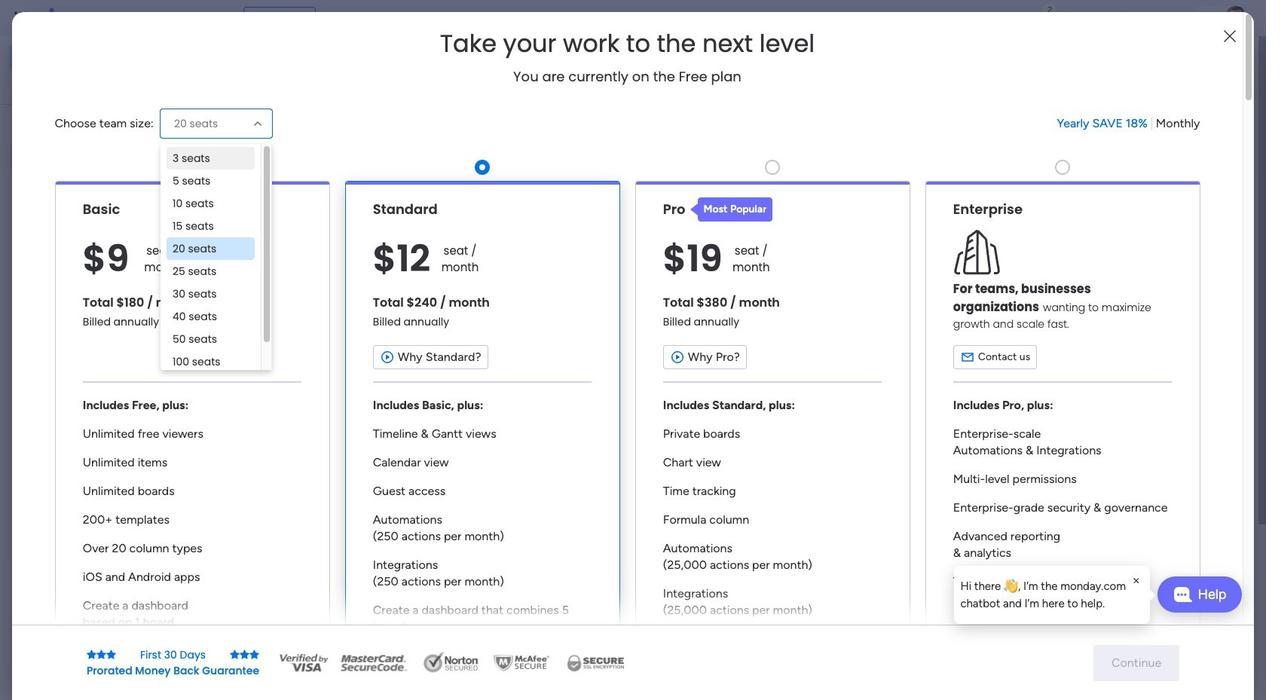 Task type: vqa. For each thing, say whether or not it's contained in the screenshot.
Phone: Add a phone number
no



Task type: describe. For each thing, give the bounding box(es) containing it.
invite members image
[[1065, 11, 1080, 26]]

enterprise tier selected option
[[925, 181, 1200, 680]]

remove from favorites image
[[447, 460, 462, 475]]

monday marketplace image
[[1098, 11, 1113, 26]]

mastercard secure code image
[[336, 652, 412, 674]]

pro tier selected option
[[635, 181, 910, 680]]

templates image image
[[1031, 303, 1230, 407]]

2 add to favorites image from the left
[[940, 275, 955, 291]]

standard tier selected option
[[345, 181, 620, 680]]

search everything image
[[1135, 11, 1150, 26]]

close recently visited image
[[233, 123, 251, 141]]

terry turtle image
[[268, 620, 298, 650]]

quick search results list box
[[233, 141, 981, 525]]

section head inside pro tier selected option
[[690, 197, 773, 221]]

billing cycle selection group
[[1057, 115, 1200, 132]]

2 image
[[1043, 1, 1057, 18]]

2 vertical spatial option
[[0, 178, 192, 181]]

getting started element
[[1017, 549, 1244, 610]]

select product image
[[14, 11, 29, 26]]

tier options list box
[[55, 154, 1200, 680]]

component image
[[252, 299, 265, 312]]



Task type: locate. For each thing, give the bounding box(es) containing it.
circle o image
[[1040, 180, 1050, 191]]

add to favorites image
[[693, 275, 708, 291], [940, 275, 955, 291]]

component image
[[745, 299, 758, 312]]

public dashboard image
[[252, 275, 268, 292]]

2 element
[[385, 568, 403, 586]]

1 star image from the left
[[96, 649, 106, 660]]

3 star image from the left
[[230, 649, 240, 660]]

0 vertical spatial option
[[9, 45, 183, 69]]

star image
[[87, 649, 96, 660], [106, 649, 116, 660], [230, 649, 240, 660], [240, 649, 250, 660]]

add to favorites image
[[447, 275, 462, 291]]

basic tier selected option
[[55, 181, 330, 680]]

terry turtle image
[[1224, 6, 1248, 30]]

help center element
[[1017, 622, 1244, 682]]

notifications image
[[999, 11, 1014, 26]]

1 add to favorites image from the left
[[693, 275, 708, 291]]

mcafee secure image
[[491, 652, 552, 674]]

ssl encrypted image
[[558, 652, 633, 674]]

1 star image from the left
[[87, 649, 96, 660]]

list box
[[0, 176, 192, 536]]

verified by visa image
[[277, 652, 330, 674]]

help image
[[1168, 11, 1183, 26]]

4 star image from the left
[[240, 649, 250, 660]]

0 horizontal spatial add to favorites image
[[693, 275, 708, 291]]

1 vertical spatial option
[[9, 71, 183, 95]]

1 horizontal spatial star image
[[250, 649, 259, 660]]

check circle image
[[1040, 161, 1050, 172]]

2 star image from the left
[[250, 649, 259, 660]]

chat bot icon image
[[1173, 587, 1192, 602]]

heading
[[440, 30, 815, 57]]

star image
[[96, 649, 106, 660], [250, 649, 259, 660]]

option
[[9, 45, 183, 69], [9, 71, 183, 95], [0, 178, 192, 181]]

update feed image
[[1032, 11, 1047, 26]]

dialog
[[954, 566, 1150, 624]]

2 star image from the left
[[106, 649, 116, 660]]

section head
[[690, 197, 773, 221]]

1 horizontal spatial add to favorites image
[[940, 275, 955, 291]]

0 horizontal spatial star image
[[96, 649, 106, 660]]

norton secured image
[[418, 652, 485, 674]]

see plans image
[[250, 10, 264, 26]]



